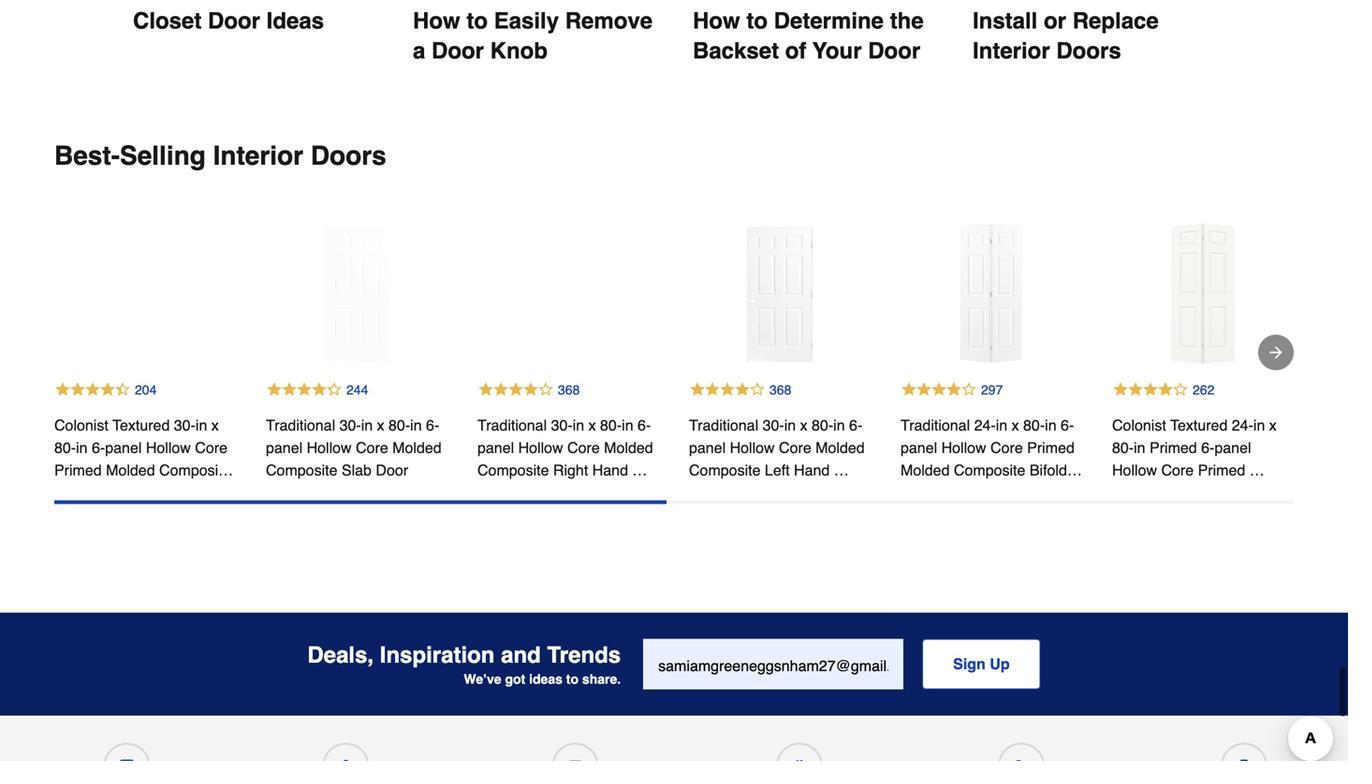 Task type: vqa. For each thing, say whether or not it's contained in the screenshot.
the top get
no



Task type: describe. For each thing, give the bounding box(es) containing it.
x for traditional 30-in x 80-in 6- panel hollow core molded composite left hand single prehung interior door
[[800, 417, 808, 434]]

arrow right image
[[1267, 343, 1286, 362]]

hand for left
[[794, 462, 830, 479]]

the
[[890, 8, 924, 34]]

prehung for left
[[735, 484, 792, 502]]

ideas
[[267, 8, 324, 34]]

knob
[[490, 38, 548, 64]]

molded inside traditional 30-in x 80-in 6- panel hollow core molded composite left hand single prehung interior door
[[816, 439, 865, 457]]

up
[[990, 656, 1010, 673]]

molded inside colonist textured 24-in x 80-in primed 6-panel hollow core primed molded composite bifold door
[[1112, 484, 1162, 502]]

textured for panel
[[112, 417, 170, 434]]

to inside deals, inspiration and trends we've got ideas to share.
[[566, 672, 579, 687]]

hollow for traditional 24-in x 80-in 6- panel hollow core primed molded composite bifold door hardware included
[[942, 439, 987, 457]]

hollow for traditional 30-in x 80-in 6- panel hollow core molded composite left hand single prehung interior door
[[730, 439, 775, 457]]

or
[[1044, 8, 1067, 34]]

how for a
[[413, 8, 460, 34]]

replace
[[1073, 8, 1159, 34]]

hollow inside colonist textured 24-in x 80-in primed 6-panel hollow core primed molded composite bifold door
[[1112, 462, 1157, 479]]

right
[[553, 462, 588, 479]]

panel for traditional 30-in x 80-in 6- panel hollow core molded composite left hand single prehung interior door
[[689, 439, 726, 457]]

hand for right
[[592, 462, 628, 479]]

colonist for primed
[[1112, 417, 1167, 434]]

molded inside traditional 30-in x 80-in 6- panel hollow core molded composite slab door
[[393, 439, 442, 457]]

inspiration
[[380, 642, 495, 668]]

sign up
[[953, 656, 1010, 673]]

primed inside traditional 24-in x 80-in 6- panel hollow core primed molded composite bifold door hardware included
[[1027, 439, 1075, 457]]

6- for traditional 30-in x 80-in 6- panel hollow core molded composite right hand single prehung interior door
[[638, 417, 651, 434]]

interior inside traditional 30-in x 80-in 6- panel hollow core molded composite left hand single prehung interior door
[[796, 484, 842, 502]]

colonist textured 24-in x 80-in primed 6-panel hollow core primed molded composite bifold door image
[[1112, 224, 1294, 364]]

selling
[[120, 141, 206, 171]]

24- inside colonist textured 24-in x 80-in primed 6-panel hollow core primed molded composite bifold door
[[1232, 417, 1254, 434]]

molded inside traditional 30-in x 80-in 6- panel hollow core molded composite right hand single prehung interior door
[[604, 439, 653, 457]]

how for backset
[[693, 8, 740, 34]]

traditional 30-in x 80-in 6-panel hollow core molded composite left hand single prehung interior door image
[[689, 224, 871, 364]]

core for traditional 24-in x 80-in 6- panel hollow core primed molded composite bifold door hardware included
[[991, 439, 1023, 457]]

got
[[505, 672, 526, 687]]

doors inside install or replace interior doors
[[1057, 38, 1121, 64]]

deals, inspiration and trends we've got ideas to share.
[[308, 642, 621, 687]]

trends
[[547, 642, 621, 668]]

traditional 30-in x 80-in 6- panel hollow core molded composite right hand single prehung interior door link
[[478, 415, 659, 524]]

Email Address email field
[[643, 639, 904, 690]]

core inside colonist textured 24-in x 80-in primed 6-panel hollow core primed molded composite bifold door
[[1162, 462, 1194, 479]]

how to determine the backset of your door
[[693, 8, 930, 64]]

80- for right
[[600, 417, 622, 434]]

traditional for traditional 30-in x 80-in 6- panel hollow core molded composite slab door
[[266, 417, 335, 434]]

best-
[[54, 141, 120, 171]]

244
[[346, 383, 368, 398]]

how to determine the backset of your door link
[[685, 0, 943, 66]]

core inside colonist textured 30-in x 80-in 6-panel hollow core primed molded composite slab door
[[195, 439, 228, 457]]

30- inside colonist textured 30-in x 80-in 6-panel hollow core primed molded composite slab door
[[174, 417, 196, 434]]

closet
[[133, 8, 202, 34]]

how to easily remove a door knob
[[413, 8, 659, 64]]

80- inside colonist textured 30-in x 80-in 6-panel hollow core primed molded composite slab door
[[54, 439, 76, 457]]

door inside how to easily remove a door knob
[[432, 38, 484, 64]]

hardware
[[937, 484, 1002, 502]]

door inside traditional 24-in x 80-in 6- panel hollow core primed molded composite bifold door hardware included
[[901, 484, 933, 502]]

traditional for traditional 24-in x 80-in 6- panel hollow core primed molded composite bifold door hardware included
[[901, 417, 970, 434]]

traditional 30-in x 80-in 6- panel hollow core molded composite slab door
[[266, 417, 446, 479]]

sign
[[953, 656, 986, 673]]

80- for slab
[[389, 417, 410, 434]]

molded inside traditional 24-in x 80-in 6- panel hollow core primed molded composite bifold door hardware included
[[901, 462, 950, 479]]

sign up button
[[922, 639, 1041, 690]]

door inside colonist textured 24-in x 80-in primed 6-panel hollow core primed molded composite bifold door
[[1112, 507, 1145, 524]]

x inside colonist textured 30-in x 80-in 6-panel hollow core primed molded composite slab door
[[211, 417, 219, 434]]

remove
[[565, 8, 653, 34]]

panel for traditional 30-in x 80-in 6- panel hollow core molded composite slab door
[[266, 439, 303, 457]]

297
[[981, 383, 1003, 398]]

single for traditional 30-in x 80-in 6- panel hollow core molded composite left hand single prehung interior door
[[689, 484, 731, 502]]

interior inside traditional 30-in x 80-in 6- panel hollow core molded composite right hand single prehung interior door
[[584, 484, 631, 502]]

traditional 30-in x 80-in 6- panel hollow core molded composite left hand single prehung interior door
[[689, 417, 869, 524]]

hollow inside colonist textured 30-in x 80-in 6-panel hollow core primed molded composite slab door
[[146, 439, 191, 457]]

colonist for 6-
[[54, 417, 108, 434]]

204
[[135, 383, 157, 398]]

ideas
[[529, 672, 563, 687]]

30- for traditional 30-in x 80-in 6- panel hollow core molded composite slab door
[[339, 417, 361, 434]]



Task type: locate. For each thing, give the bounding box(es) containing it.
x inside traditional 30-in x 80-in 6- panel hollow core molded composite right hand single prehung interior door
[[589, 417, 596, 434]]

traditional
[[266, 417, 335, 434], [478, 417, 547, 434], [689, 417, 759, 434], [901, 417, 970, 434]]

interior inside install or replace interior doors
[[973, 38, 1050, 64]]

80- inside traditional 30-in x 80-in 6- panel hollow core molded composite right hand single prehung interior door
[[600, 417, 622, 434]]

core inside traditional 30-in x 80-in 6- panel hollow core molded composite slab door
[[356, 439, 388, 457]]

1 vertical spatial doors
[[311, 141, 386, 171]]

1 colonist from the left
[[54, 417, 108, 434]]

traditional for traditional 30-in x 80-in 6- panel hollow core molded composite left hand single prehung interior door
[[689, 417, 759, 434]]

to inside how to determine the backset of your door
[[747, 8, 768, 34]]

included
[[1007, 484, 1063, 502]]

traditional inside traditional 30-in x 80-in 6- panel hollow core molded composite left hand single prehung interior door
[[689, 417, 759, 434]]

interior
[[973, 38, 1050, 64], [213, 141, 303, 171], [584, 484, 631, 502], [796, 484, 842, 502]]

to left easily
[[467, 8, 488, 34]]

colonist textured 24-in x 80-in primed 6-panel hollow core primed molded composite bifold door
[[1112, 417, 1283, 524]]

door inside colonist textured 30-in x 80-in 6-panel hollow core primed molded composite slab door
[[88, 484, 121, 502]]

hand inside traditional 30-in x 80-in 6- panel hollow core molded composite left hand single prehung interior door
[[794, 462, 830, 479]]

6- inside traditional 30-in x 80-in 6- panel hollow core molded composite right hand single prehung interior door
[[638, 417, 651, 434]]

install or replace interior doors
[[973, 8, 1165, 64]]

single inside traditional 30-in x 80-in 6- panel hollow core molded composite right hand single prehung interior door
[[478, 484, 519, 502]]

backset
[[693, 38, 779, 64]]

0 horizontal spatial to
[[467, 8, 488, 34]]

0 horizontal spatial doors
[[311, 141, 386, 171]]

1 traditional from the left
[[266, 417, 335, 434]]

1 368 from the left
[[558, 383, 580, 398]]

in
[[196, 417, 207, 434], [361, 417, 373, 434], [410, 417, 422, 434], [573, 417, 584, 434], [622, 417, 634, 434], [784, 417, 796, 434], [834, 417, 845, 434], [996, 417, 1008, 434], [1045, 417, 1057, 434], [1254, 417, 1265, 434], [76, 439, 88, 457], [1134, 439, 1146, 457]]

1 horizontal spatial 24-
[[1232, 417, 1254, 434]]

core
[[195, 439, 228, 457], [356, 439, 388, 457], [567, 439, 600, 457], [779, 439, 812, 457], [991, 439, 1023, 457], [1162, 462, 1194, 479]]

how to easily remove a door knob link
[[405, 0, 663, 66]]

80- inside traditional 24-in x 80-in 6- panel hollow core primed molded composite bifold door hardware included
[[1023, 417, 1045, 434]]

hollow for traditional 30-in x 80-in 6- panel hollow core molded composite right hand single prehung interior door
[[518, 439, 563, 457]]

composite
[[159, 462, 231, 479], [266, 462, 338, 479], [478, 462, 549, 479], [689, 462, 761, 479], [954, 462, 1026, 479], [1166, 484, 1237, 502]]

6- inside traditional 30-in x 80-in 6- panel hollow core molded composite slab door
[[426, 417, 439, 434]]

composite inside colonist textured 30-in x 80-in 6-panel hollow core primed molded composite slab door
[[159, 462, 231, 479]]

textured for 6-
[[1171, 417, 1228, 434]]

traditional inside traditional 30-in x 80-in 6- panel hollow core molded composite slab door
[[266, 417, 335, 434]]

panel inside colonist textured 30-in x 80-in 6-panel hollow core primed molded composite slab door
[[105, 439, 142, 457]]

30- inside traditional 30-in x 80-in 6- panel hollow core molded composite right hand single prehung interior door
[[551, 417, 573, 434]]

traditional 24-in x 80-in 6- panel hollow core primed molded composite bifold door hardware included link
[[901, 415, 1082, 502]]

to inside how to easily remove a door knob
[[467, 8, 488, 34]]

3 traditional from the left
[[689, 417, 759, 434]]

textured inside colonist textured 30-in x 80-in 6-panel hollow core primed molded composite slab door
[[112, 417, 170, 434]]

1 horizontal spatial 368
[[770, 383, 792, 398]]

determine
[[774, 8, 884, 34]]

1 hand from the left
[[592, 462, 628, 479]]

colonist textured 30-in x 80-in 6-panel hollow core primed molded composite slab door link
[[54, 415, 236, 502]]

textured
[[112, 417, 170, 434], [1171, 417, 1228, 434]]

single for traditional 30-in x 80-in 6- panel hollow core molded composite right hand single prehung interior door
[[478, 484, 519, 502]]

1 horizontal spatial prehung
[[735, 484, 792, 502]]

30-
[[174, 417, 196, 434], [339, 417, 361, 434], [551, 417, 573, 434], [763, 417, 784, 434]]

3 30- from the left
[[551, 417, 573, 434]]

prehung for right
[[523, 484, 580, 502]]

composite inside traditional 24-in x 80-in 6- panel hollow core primed molded composite bifold door hardware included
[[954, 462, 1026, 479]]

install
[[973, 8, 1038, 34]]

textured down 204
[[112, 417, 170, 434]]

to right ideas
[[566, 672, 579, 687]]

80- inside traditional 30-in x 80-in 6- panel hollow core molded composite left hand single prehung interior door
[[812, 417, 834, 434]]

1 textured from the left
[[112, 417, 170, 434]]

prehung down the left
[[735, 484, 792, 502]]

1 prehung from the left
[[523, 484, 580, 502]]

composite inside traditional 30-in x 80-in 6- panel hollow core molded composite slab door
[[266, 462, 338, 479]]

hollow
[[146, 439, 191, 457], [307, 439, 352, 457], [518, 439, 563, 457], [730, 439, 775, 457], [942, 439, 987, 457], [1112, 462, 1157, 479]]

panel
[[105, 439, 142, 457], [266, 439, 303, 457], [478, 439, 514, 457], [689, 439, 726, 457], [901, 439, 937, 457], [1215, 439, 1251, 457]]

composite inside traditional 30-in x 80-in 6- panel hollow core molded composite right hand single prehung interior door
[[478, 462, 549, 479]]

1 horizontal spatial slab
[[342, 462, 372, 479]]

easily
[[494, 8, 559, 34]]

x inside traditional 30-in x 80-in 6- panel hollow core molded composite left hand single prehung interior door
[[800, 417, 808, 434]]

hand right the left
[[794, 462, 830, 479]]

1 horizontal spatial hand
[[794, 462, 830, 479]]

0 horizontal spatial slab
[[54, 484, 84, 502]]

x inside traditional 24-in x 80-in 6- panel hollow core primed molded composite bifold door hardware included
[[1012, 417, 1019, 434]]

how
[[413, 8, 460, 34], [693, 8, 740, 34]]

5 x from the left
[[1012, 417, 1019, 434]]

6- for traditional 30-in x 80-in 6- panel hollow core molded composite left hand single prehung interior door
[[849, 417, 863, 434]]

6- inside traditional 24-in x 80-in 6- panel hollow core primed molded composite bifold door hardware included
[[1061, 417, 1074, 434]]

panel inside traditional 30-in x 80-in 6- panel hollow core molded composite left hand single prehung interior door
[[689, 439, 726, 457]]

6- inside colonist textured 24-in x 80-in primed 6-panel hollow core primed molded composite bifold door
[[1201, 439, 1215, 457]]

bifold inside traditional 24-in x 80-in 6- panel hollow core primed molded composite bifold door hardware included
[[1030, 462, 1067, 479]]

x for traditional 24-in x 80-in 6- panel hollow core primed molded composite bifold door hardware included
[[1012, 417, 1019, 434]]

2 x from the left
[[377, 417, 384, 434]]

colonist inside colonist textured 24-in x 80-in primed 6-panel hollow core primed molded composite bifold door
[[1112, 417, 1167, 434]]

x for traditional 30-in x 80-in 6- panel hollow core molded composite right hand single prehung interior door
[[589, 417, 596, 434]]

how up backset
[[693, 8, 740, 34]]

prehung
[[523, 484, 580, 502], [735, 484, 792, 502]]

best-selling interior doors
[[54, 141, 386, 171]]

hollow inside traditional 30-in x 80-in 6- panel hollow core molded composite right hand single prehung interior door
[[518, 439, 563, 457]]

composite inside traditional 30-in x 80-in 6- panel hollow core molded composite left hand single prehung interior door
[[689, 462, 761, 479]]

0 horizontal spatial 368
[[558, 383, 580, 398]]

2 textured from the left
[[1171, 417, 1228, 434]]

1 horizontal spatial single
[[689, 484, 731, 502]]

prehung inside traditional 30-in x 80-in 6- panel hollow core molded composite left hand single prehung interior door
[[735, 484, 792, 502]]

to
[[467, 8, 488, 34], [747, 8, 768, 34], [566, 672, 579, 687]]

panel for traditional 24-in x 80-in 6- panel hollow core primed molded composite bifold door hardware included
[[901, 439, 937, 457]]

colonist inside colonist textured 30-in x 80-in 6-panel hollow core primed molded composite slab door
[[54, 417, 108, 434]]

30- for traditional 30-in x 80-in 6- panel hollow core molded composite left hand single prehung interior door
[[763, 417, 784, 434]]

368
[[558, 383, 580, 398], [770, 383, 792, 398]]

core inside traditional 30-in x 80-in 6- panel hollow core molded composite left hand single prehung interior door
[[779, 439, 812, 457]]

1 horizontal spatial to
[[566, 672, 579, 687]]

colonist
[[54, 417, 108, 434], [1112, 417, 1167, 434]]

slab inside traditional 30-in x 80-in 6- panel hollow core molded composite slab door
[[342, 462, 372, 479]]

to for easily
[[467, 8, 488, 34]]

2 24- from the left
[[1232, 417, 1254, 434]]

core inside traditional 30-in x 80-in 6- panel hollow core molded composite right hand single prehung interior door
[[567, 439, 600, 457]]

colonist textured 30-in x 80-in 6-panel hollow core primed molded composite slab door
[[54, 417, 235, 502]]

x
[[211, 417, 219, 434], [377, 417, 384, 434], [589, 417, 596, 434], [800, 417, 808, 434], [1012, 417, 1019, 434], [1270, 417, 1277, 434]]

4 traditional from the left
[[901, 417, 970, 434]]

1 horizontal spatial colonist
[[1112, 417, 1167, 434]]

how up a on the top
[[413, 8, 460, 34]]

1 24- from the left
[[974, 417, 996, 434]]

traditional for traditional 30-in x 80-in 6- panel hollow core molded composite right hand single prehung interior door
[[478, 417, 547, 434]]

0 horizontal spatial bifold
[[1030, 462, 1067, 479]]

sign up form
[[643, 639, 1041, 690]]

x for traditional 30-in x 80-in 6- panel hollow core molded composite slab door
[[377, 417, 384, 434]]

1 how from the left
[[413, 8, 460, 34]]

0 horizontal spatial 24-
[[974, 417, 996, 434]]

1 vertical spatial slab
[[54, 484, 84, 502]]

0 horizontal spatial how
[[413, 8, 460, 34]]

2 30- from the left
[[339, 417, 361, 434]]

368 up traditional 30-in x 80-in 6- panel hollow core molded composite right hand single prehung interior door link
[[558, 383, 580, 398]]

80- inside traditional 30-in x 80-in 6- panel hollow core molded composite slab door
[[389, 417, 410, 434]]

single
[[478, 484, 519, 502], [689, 484, 731, 502]]

2 prehung from the left
[[735, 484, 792, 502]]

scrollbar
[[54, 501, 667, 504]]

your
[[813, 38, 862, 64]]

hand inside traditional 30-in x 80-in 6- panel hollow core molded composite right hand single prehung interior door
[[592, 462, 628, 479]]

hand
[[592, 462, 628, 479], [794, 462, 830, 479]]

door inside traditional 30-in x 80-in 6- panel hollow core molded composite right hand single prehung interior door
[[478, 507, 510, 524]]

of
[[785, 38, 807, 64]]

and
[[501, 642, 541, 668]]

panel inside traditional 30-in x 80-in 6- panel hollow core molded composite slab door
[[266, 439, 303, 457]]

6 x from the left
[[1270, 417, 1277, 434]]

composite inside colonist textured 24-in x 80-in primed 6-panel hollow core primed molded composite bifold door
[[1166, 484, 1237, 502]]

x inside colonist textured 24-in x 80-in primed 6-panel hollow core primed molded composite bifold door
[[1270, 417, 1277, 434]]

bifold
[[1030, 462, 1067, 479], [1241, 484, 1279, 502]]

hollow inside traditional 30-in x 80-in 6- panel hollow core molded composite slab door
[[307, 439, 352, 457]]

closet door ideas
[[133, 8, 324, 34]]

30- inside traditional 30-in x 80-in 6- panel hollow core molded composite left hand single prehung interior door
[[763, 417, 784, 434]]

single inside traditional 30-in x 80-in 6- panel hollow core molded composite left hand single prehung interior door
[[689, 484, 731, 502]]

hollow inside traditional 24-in x 80-in 6- panel hollow core primed molded composite bifold door hardware included
[[942, 439, 987, 457]]

1 horizontal spatial doors
[[1057, 38, 1121, 64]]

traditional 24-in x 80-in 6- panel hollow core primed molded composite bifold door hardware included
[[901, 417, 1079, 502]]

1 panel from the left
[[105, 439, 142, 457]]

80- for left
[[812, 417, 834, 434]]

1 x from the left
[[211, 417, 219, 434]]

traditional inside traditional 24-in x 80-in 6- panel hollow core primed molded composite bifold door hardware included
[[901, 417, 970, 434]]

doors
[[1057, 38, 1121, 64], [311, 141, 386, 171]]

2 368 from the left
[[770, 383, 792, 398]]

0 horizontal spatial prehung
[[523, 484, 580, 502]]

colonist textured 24-in x 80-in primed 6-panel hollow core primed molded composite bifold door link
[[1112, 415, 1294, 524]]

3 panel from the left
[[478, 439, 514, 457]]

1 30- from the left
[[174, 417, 196, 434]]

1 horizontal spatial bifold
[[1241, 484, 1279, 502]]

a
[[413, 38, 425, 64]]

we've
[[464, 672, 501, 687]]

slab inside colonist textured 30-in x 80-in 6-panel hollow core primed molded composite slab door
[[54, 484, 84, 502]]

2 hand from the left
[[794, 462, 830, 479]]

closet door ideas link
[[125, 0, 383, 36]]

262
[[1193, 383, 1215, 398]]

6-
[[426, 417, 439, 434], [638, 417, 651, 434], [849, 417, 863, 434], [1061, 417, 1074, 434], [92, 439, 105, 457], [1201, 439, 1215, 457]]

share.
[[582, 672, 621, 687]]

24- inside traditional 24-in x 80-in 6- panel hollow core primed molded composite bifold door hardware included
[[974, 417, 996, 434]]

0 horizontal spatial colonist
[[54, 417, 108, 434]]

door
[[208, 8, 260, 34], [432, 38, 484, 64], [868, 38, 921, 64], [376, 462, 408, 479], [88, 484, 121, 502], [901, 484, 933, 502], [478, 507, 510, 524], [689, 507, 722, 524], [1112, 507, 1145, 524]]

0 horizontal spatial hand
[[592, 462, 628, 479]]

80-
[[389, 417, 410, 434], [600, 417, 622, 434], [812, 417, 834, 434], [1023, 417, 1045, 434], [54, 439, 76, 457], [1112, 439, 1134, 457]]

slab
[[342, 462, 372, 479], [54, 484, 84, 502]]

traditional 30-in x 80-in 6- panel hollow core molded composite left hand single prehung interior door link
[[689, 415, 871, 524]]

bifold inside colonist textured 24-in x 80-in primed 6-panel hollow core primed molded composite bifold door
[[1241, 484, 1279, 502]]

door inside traditional 30-in x 80-in 6- panel hollow core molded composite slab door
[[376, 462, 408, 479]]

2 panel from the left
[[266, 439, 303, 457]]

traditional inside traditional 30-in x 80-in 6- panel hollow core molded composite right hand single prehung interior door
[[478, 417, 547, 434]]

hollow for traditional 30-in x 80-in 6- panel hollow core molded composite slab door
[[307, 439, 352, 457]]

2 colonist from the left
[[1112, 417, 1167, 434]]

install or replace interior doors link
[[965, 0, 1223, 66]]

panel inside colonist textured 24-in x 80-in primed 6-panel hollow core primed molded composite bifold door
[[1215, 439, 1251, 457]]

0 vertical spatial doors
[[1057, 38, 1121, 64]]

0 horizontal spatial textured
[[112, 417, 170, 434]]

368 up traditional 30-in x 80-in 6- panel hollow core molded composite left hand single prehung interior door link
[[770, 383, 792, 398]]

6- inside colonist textured 30-in x 80-in 6-panel hollow core primed molded composite slab door
[[92, 439, 105, 457]]

textured inside colonist textured 24-in x 80-in primed 6-panel hollow core primed molded composite bifold door
[[1171, 417, 1228, 434]]

panel for traditional 30-in x 80-in 6- panel hollow core molded composite right hand single prehung interior door
[[478, 439, 514, 457]]

how inside how to easily remove a door knob
[[413, 8, 460, 34]]

4 panel from the left
[[689, 439, 726, 457]]

24-
[[974, 417, 996, 434], [1232, 417, 1254, 434]]

30- inside traditional 30-in x 80-in 6- panel hollow core molded composite slab door
[[339, 417, 361, 434]]

1 vertical spatial bifold
[[1241, 484, 1279, 502]]

0 horizontal spatial single
[[478, 484, 519, 502]]

traditional 30-in x 80-in 6- panel hollow core molded composite slab door link
[[266, 415, 448, 482]]

to for determine
[[747, 8, 768, 34]]

0 vertical spatial bifold
[[1030, 462, 1067, 479]]

1 horizontal spatial textured
[[1171, 417, 1228, 434]]

prehung down right at the bottom
[[523, 484, 580, 502]]

molded inside colonist textured 30-in x 80-in 6-panel hollow core primed molded composite slab door
[[106, 462, 155, 479]]

6- inside traditional 30-in x 80-in 6- panel hollow core molded composite left hand single prehung interior door
[[849, 417, 863, 434]]

hand right right at the bottom
[[592, 462, 628, 479]]

0 vertical spatial slab
[[342, 462, 372, 479]]

prehung inside traditional 30-in x 80-in 6- panel hollow core molded composite right hand single prehung interior door
[[523, 484, 580, 502]]

30- for traditional 30-in x 80-in 6- panel hollow core molded composite right hand single prehung interior door
[[551, 417, 573, 434]]

5 panel from the left
[[901, 439, 937, 457]]

6- for traditional 24-in x 80-in 6- panel hollow core primed molded composite bifold door hardware included
[[1061, 417, 1074, 434]]

2 horizontal spatial to
[[747, 8, 768, 34]]

2 single from the left
[[689, 484, 731, 502]]

80- for composite
[[1023, 417, 1045, 434]]

6 panel from the left
[[1215, 439, 1251, 457]]

primed
[[1027, 439, 1075, 457], [1150, 439, 1197, 457], [54, 462, 102, 479], [1198, 462, 1246, 479]]

core for traditional 30-in x 80-in 6- panel hollow core molded composite right hand single prehung interior door
[[567, 439, 600, 457]]

traditional 24-in x 80-in 6-panel hollow core primed molded composite bifold door hardware included image
[[901, 224, 1082, 364]]

4 30- from the left
[[763, 417, 784, 434]]

molded
[[393, 439, 442, 457], [604, 439, 653, 457], [816, 439, 865, 457], [106, 462, 155, 479], [901, 462, 950, 479], [1112, 484, 1162, 502]]

textured down 262
[[1171, 417, 1228, 434]]

deals,
[[308, 642, 374, 668]]

3 x from the left
[[589, 417, 596, 434]]

traditional 30-in x 80-in 6-panel hollow core molded composite slab door image
[[266, 224, 448, 364]]

panel inside traditional 24-in x 80-in 6- panel hollow core primed molded composite bifold door hardware included
[[901, 439, 937, 457]]

x inside traditional 30-in x 80-in 6- panel hollow core molded composite slab door
[[377, 417, 384, 434]]

how inside how to determine the backset of your door
[[693, 8, 740, 34]]

core inside traditional 24-in x 80-in 6- panel hollow core primed molded composite bifold door hardware included
[[991, 439, 1023, 457]]

1 single from the left
[[478, 484, 519, 502]]

6- for traditional 30-in x 80-in 6- panel hollow core molded composite slab door
[[426, 417, 439, 434]]

2 traditional from the left
[[478, 417, 547, 434]]

panel inside traditional 30-in x 80-in 6- panel hollow core molded composite right hand single prehung interior door
[[478, 439, 514, 457]]

hollow inside traditional 30-in x 80-in 6- panel hollow core molded composite left hand single prehung interior door
[[730, 439, 775, 457]]

door inside how to determine the backset of your door
[[868, 38, 921, 64]]

4 x from the left
[[800, 417, 808, 434]]

2 how from the left
[[693, 8, 740, 34]]

80- inside colonist textured 24-in x 80-in primed 6-panel hollow core primed molded composite bifold door
[[1112, 439, 1134, 457]]

to up backset
[[747, 8, 768, 34]]

traditional 30-in x 80-in 6- panel hollow core molded composite right hand single prehung interior door
[[478, 417, 657, 524]]

1 horizontal spatial how
[[693, 8, 740, 34]]

door inside traditional 30-in x 80-in 6- panel hollow core molded composite left hand single prehung interior door
[[689, 507, 722, 524]]

core for traditional 30-in x 80-in 6- panel hollow core molded composite slab door
[[356, 439, 388, 457]]

core for traditional 30-in x 80-in 6- panel hollow core molded composite left hand single prehung interior door
[[779, 439, 812, 457]]

primed inside colonist textured 30-in x 80-in 6-panel hollow core primed molded composite slab door
[[54, 462, 102, 479]]

left
[[765, 462, 790, 479]]



